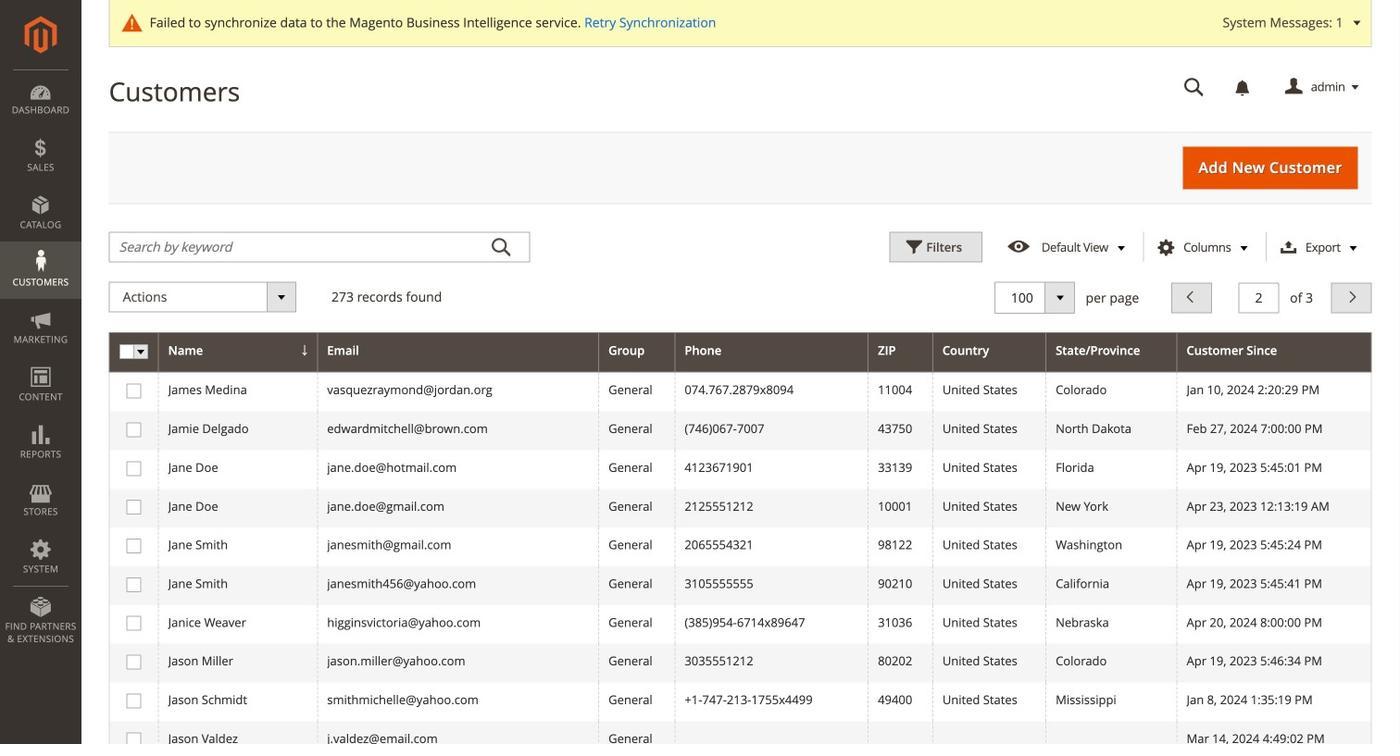 Task type: locate. For each thing, give the bounding box(es) containing it.
None checkbox
[[127, 384, 139, 396], [127, 462, 139, 474], [127, 539, 139, 551], [127, 578, 139, 590], [127, 733, 139, 745], [127, 384, 139, 396], [127, 462, 139, 474], [127, 539, 139, 551], [127, 578, 139, 590], [127, 733, 139, 745]]

menu bar
[[0, 69, 82, 655]]

None checkbox
[[127, 423, 139, 435], [127, 500, 139, 512], [127, 617, 139, 629], [127, 655, 139, 667], [127, 694, 139, 706], [127, 423, 139, 435], [127, 500, 139, 512], [127, 617, 139, 629], [127, 655, 139, 667], [127, 694, 139, 706]]

None text field
[[1171, 71, 1218, 104]]

None number field
[[1239, 283, 1280, 313]]

None text field
[[1009, 288, 1065, 307]]



Task type: describe. For each thing, give the bounding box(es) containing it.
Search by keyword text field
[[109, 232, 530, 262]]

magento admin panel image
[[25, 16, 57, 54]]



Task type: vqa. For each thing, say whether or not it's contained in the screenshot.
From text field
no



